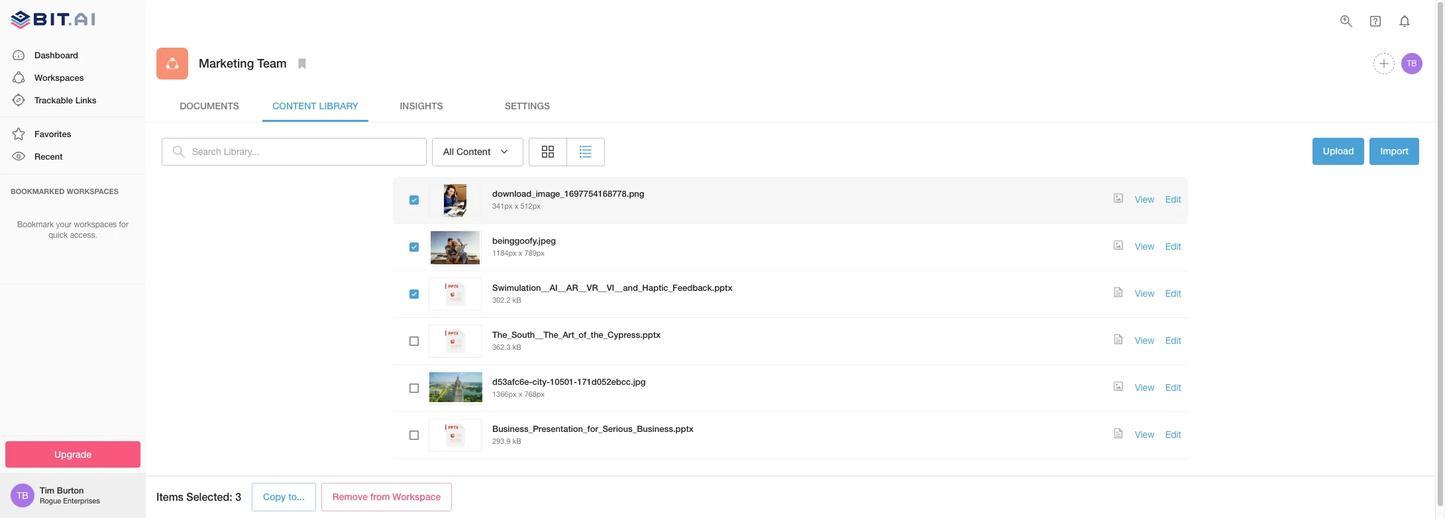 Task type: describe. For each thing, give the bounding box(es) containing it.
Search Library... search field
[[192, 138, 427, 165]]

copy to...
[[263, 491, 305, 502]]

d53afc6e-city-10501-171d052ebcc.jpg 1366px x 768px
[[492, 376, 646, 398]]

kb for the_south__the_art_of_the_cypress.pptx
[[513, 343, 521, 351]]

1 vertical spatial tb
[[17, 490, 28, 501]]

workspaces
[[67, 187, 119, 195]]

insights
[[400, 100, 443, 111]]

view for swimulation__ai__ar__vr__vi__and_haptic_feedback.pptx
[[1135, 288, 1155, 299]]

favorites button
[[0, 123, 146, 145]]

swimulation__ai__ar__vr__vi__and_haptic_feedback.pptx
[[492, 282, 732, 293]]

tab list containing documents
[[156, 90, 1425, 122]]

workspaces button
[[0, 66, 146, 89]]

edit for beinggoofy.jpeg
[[1165, 241, 1181, 252]]

remove
[[333, 491, 368, 502]]

content inside button
[[457, 146, 491, 157]]

quick
[[49, 231, 68, 240]]

beinggoofy.jpeg 1184px x 789px
[[492, 235, 556, 257]]

3
[[235, 491, 241, 503]]

recent button
[[0, 145, 146, 168]]

content inside tab list
[[272, 100, 316, 111]]

view link for the_south__the_art_of_the_cypress.pptx
[[1135, 335, 1155, 346]]

512px
[[520, 202, 541, 210]]

view for d53afc6e-city-10501-171d052ebcc.jpg
[[1135, 382, 1155, 393]]

all
[[443, 146, 454, 157]]

your
[[56, 220, 72, 229]]

content library
[[272, 100, 358, 111]]

upgrade
[[54, 448, 91, 460]]

view link for swimulation__ai__ar__vr__vi__and_haptic_feedback.pptx
[[1135, 288, 1155, 299]]

tim
[[40, 485, 54, 496]]

view link for beinggoofy.jpeg
[[1135, 241, 1155, 252]]

view for business_presentation_for_serious_business.pptx
[[1135, 429, 1155, 440]]

789px
[[524, 249, 545, 257]]

view link for business_presentation_for_serious_business.pptx
[[1135, 429, 1155, 440]]

the_south__the_art_of_the_cypress.pptx 362.3 kb
[[492, 329, 661, 351]]

insights link
[[368, 90, 474, 122]]

business_presentation_for_serious_business.pptx
[[492, 423, 694, 434]]

download_image_1697754168778.png 341px x 512px
[[492, 188, 644, 210]]

the_south__the_art_of_the_cypress.pptx
[[492, 329, 661, 340]]

bookmarked workspaces
[[11, 187, 119, 195]]

marketing
[[199, 56, 254, 71]]

293.9
[[492, 437, 511, 445]]

edit for swimulation__ai__ar__vr__vi__and_haptic_feedback.pptx
[[1165, 288, 1181, 299]]

302.2
[[492, 296, 511, 304]]

341px
[[492, 202, 513, 210]]

all content button
[[432, 138, 523, 166]]

city-
[[532, 376, 550, 387]]

edit link for download_image_1697754168778.png
[[1165, 194, 1181, 205]]

1366px
[[492, 390, 517, 398]]

documents
[[180, 100, 239, 111]]

edit link for business_presentation_for_serious_business.pptx
[[1165, 429, 1181, 440]]

for
[[119, 220, 128, 229]]

view for download_image_1697754168778.png
[[1135, 194, 1155, 205]]

171d052ebcc.jpg
[[577, 376, 646, 387]]

tb button
[[1399, 51, 1425, 76]]

dashboard
[[34, 49, 78, 60]]

links
[[75, 95, 96, 105]]

remove from workspace button
[[321, 483, 452, 511]]

x for download_image_1697754168778.png
[[515, 202, 518, 210]]

selected:
[[186, 491, 232, 503]]

download_image_1697754168778.png
[[492, 188, 644, 199]]

edit link for beinggoofy.jpeg
[[1165, 241, 1181, 252]]

copy to... button
[[252, 483, 316, 511]]

view for the_south__the_art_of_the_cypress.pptx
[[1135, 335, 1155, 346]]

bookmark
[[17, 220, 54, 229]]

team
[[257, 56, 287, 71]]

edit link for swimulation__ai__ar__vr__vi__and_haptic_feedback.pptx
[[1165, 288, 1181, 299]]

access.
[[70, 231, 97, 240]]

x inside d53afc6e-city-10501-171d052ebcc.jpg 1366px x 768px
[[519, 390, 522, 398]]

all content
[[443, 146, 491, 157]]

dashboard button
[[0, 43, 146, 66]]

10501-
[[550, 376, 577, 387]]



Task type: vqa. For each thing, say whether or not it's contained in the screenshot.
the BOOKMARKED
yes



Task type: locate. For each thing, give the bounding box(es) containing it.
copy
[[263, 491, 286, 502]]

6 edit link from the top
[[1165, 429, 1181, 440]]

0 vertical spatial tb
[[1407, 59, 1417, 68]]

4 view link from the top
[[1135, 335, 1155, 346]]

view for beinggoofy.jpeg
[[1135, 241, 1155, 252]]

x left the 512px
[[515, 202, 518, 210]]

bookmark your workspaces for quick access.
[[17, 220, 128, 240]]

items selected: 3
[[156, 491, 241, 503]]

content down bookmark icon
[[272, 100, 316, 111]]

5 edit from the top
[[1165, 382, 1181, 393]]

workspaces
[[74, 220, 117, 229]]

view
[[1135, 194, 1155, 205], [1135, 241, 1155, 252], [1135, 288, 1155, 299], [1135, 335, 1155, 346], [1135, 382, 1155, 393], [1135, 429, 1155, 440]]

3 view link from the top
[[1135, 288, 1155, 299]]

beinggoofy.jpeg
[[492, 235, 556, 246]]

6 view from the top
[[1135, 429, 1155, 440]]

1 vertical spatial content
[[457, 146, 491, 157]]

2 view from the top
[[1135, 241, 1155, 252]]

workspace
[[392, 491, 441, 502]]

5 edit link from the top
[[1165, 382, 1181, 393]]

0 vertical spatial content
[[272, 100, 316, 111]]

kb inside 'the_south__the_art_of_the_cypress.pptx 362.3 kb'
[[513, 343, 521, 351]]

5 view from the top
[[1135, 382, 1155, 393]]

edit for download_image_1697754168778.png
[[1165, 194, 1181, 205]]

import button
[[1370, 138, 1419, 165]]

x inside beinggoofy.jpeg 1184px x 789px
[[519, 249, 522, 257]]

rogue
[[40, 497, 61, 505]]

content
[[272, 100, 316, 111], [457, 146, 491, 157]]

6 edit from the top
[[1165, 429, 1181, 440]]

3 view from the top
[[1135, 288, 1155, 299]]

bookmarked
[[11, 187, 65, 195]]

recent
[[34, 151, 63, 162]]

content library link
[[262, 90, 368, 122]]

4 edit from the top
[[1165, 335, 1181, 346]]

2 kb from the top
[[513, 343, 521, 351]]

d53afc6e-
[[492, 376, 532, 387]]

3 edit link from the top
[[1165, 288, 1181, 299]]

2 view link from the top
[[1135, 241, 1155, 252]]

burton
[[57, 485, 84, 496]]

2 edit link from the top
[[1165, 241, 1181, 252]]

content right all
[[457, 146, 491, 157]]

swimulation__ai__ar__vr__vi__and_haptic_feedback.pptx 302.2 kb
[[492, 282, 732, 304]]

768px
[[524, 390, 545, 398]]

1 vertical spatial x
[[519, 249, 522, 257]]

bookmark image
[[294, 56, 310, 72]]

enterprises
[[63, 497, 100, 505]]

kb
[[513, 296, 521, 304], [513, 343, 521, 351], [513, 437, 521, 445]]

marketing team
[[199, 56, 287, 71]]

settings link
[[474, 90, 580, 122]]

5 view link from the top
[[1135, 382, 1155, 393]]

from
[[370, 491, 390, 502]]

362.3
[[492, 343, 511, 351]]

x
[[515, 202, 518, 210], [519, 249, 522, 257], [519, 390, 522, 398]]

0 vertical spatial x
[[515, 202, 518, 210]]

edit link for d53afc6e-city-10501-171d052ebcc.jpg
[[1165, 382, 1181, 393]]

kb right 302.2
[[513, 296, 521, 304]]

trackable
[[34, 95, 73, 105]]

kb right 362.3
[[513, 343, 521, 351]]

edit link for the_south__the_art_of_the_cypress.pptx
[[1165, 335, 1181, 346]]

kb right 293.9
[[513, 437, 521, 445]]

1 kb from the top
[[513, 296, 521, 304]]

to...
[[288, 491, 305, 502]]

upgrade button
[[5, 441, 140, 468]]

0 vertical spatial kb
[[513, 296, 521, 304]]

1 edit link from the top
[[1165, 194, 1181, 205]]

x down the beinggoofy.jpeg
[[519, 249, 522, 257]]

kb inside business_presentation_for_serious_business.pptx 293.9 kb
[[513, 437, 521, 445]]

edit
[[1165, 194, 1181, 205], [1165, 241, 1181, 252], [1165, 288, 1181, 299], [1165, 335, 1181, 346], [1165, 382, 1181, 393], [1165, 429, 1181, 440]]

3 kb from the top
[[513, 437, 521, 445]]

1 horizontal spatial content
[[457, 146, 491, 157]]

view link for d53afc6e-city-10501-171d052ebcc.jpg
[[1135, 382, 1155, 393]]

trackable links button
[[0, 89, 146, 111]]

1 edit from the top
[[1165, 194, 1181, 205]]

tim burton rogue enterprises
[[40, 485, 100, 505]]

0 horizontal spatial content
[[272, 100, 316, 111]]

3 edit from the top
[[1165, 288, 1181, 299]]

1184px
[[492, 249, 517, 257]]

upload
[[1323, 145, 1354, 156]]

kb inside swimulation__ai__ar__vr__vi__and_haptic_feedback.pptx 302.2 kb
[[513, 296, 521, 304]]

1 vertical spatial kb
[[513, 343, 521, 351]]

tab list
[[156, 90, 1425, 122]]

2 vertical spatial x
[[519, 390, 522, 398]]

view link
[[1135, 194, 1155, 205], [1135, 241, 1155, 252], [1135, 288, 1155, 299], [1135, 335, 1155, 346], [1135, 382, 1155, 393], [1135, 429, 1155, 440]]

documents link
[[156, 90, 262, 122]]

import
[[1381, 145, 1409, 156]]

view link for download_image_1697754168778.png
[[1135, 194, 1155, 205]]

items
[[156, 491, 183, 503]]

6 view link from the top
[[1135, 429, 1155, 440]]

workspaces
[[34, 72, 84, 83]]

library
[[319, 100, 358, 111]]

favorites
[[34, 129, 71, 139]]

4 edit link from the top
[[1165, 335, 1181, 346]]

4 view from the top
[[1135, 335, 1155, 346]]

0 horizontal spatial tb
[[17, 490, 28, 501]]

1 view from the top
[[1135, 194, 1155, 205]]

tb inside tb button
[[1407, 59, 1417, 68]]

x left 768px
[[519, 390, 522, 398]]

business_presentation_for_serious_business.pptx 293.9 kb
[[492, 423, 694, 445]]

x inside download_image_1697754168778.png 341px x 512px
[[515, 202, 518, 210]]

remove from workspace
[[333, 491, 441, 502]]

tb
[[1407, 59, 1417, 68], [17, 490, 28, 501]]

edit for d53afc6e-city-10501-171d052ebcc.jpg
[[1165, 382, 1181, 393]]

2 vertical spatial kb
[[513, 437, 521, 445]]

kb for business_presentation_for_serious_business.pptx
[[513, 437, 521, 445]]

1 horizontal spatial tb
[[1407, 59, 1417, 68]]

x for beinggoofy.jpeg
[[519, 249, 522, 257]]

kb for swimulation__ai__ar__vr__vi__and_haptic_feedback.pptx
[[513, 296, 521, 304]]

settings
[[505, 100, 550, 111]]

edit for the_south__the_art_of_the_cypress.pptx
[[1165, 335, 1181, 346]]

trackable links
[[34, 95, 96, 105]]

1 view link from the top
[[1135, 194, 1155, 205]]

upload button
[[1312, 138, 1365, 166], [1312, 138, 1365, 165]]

group
[[528, 138, 605, 166]]

edit for business_presentation_for_serious_business.pptx
[[1165, 429, 1181, 440]]

edit link
[[1165, 194, 1181, 205], [1165, 241, 1181, 252], [1165, 288, 1181, 299], [1165, 335, 1181, 346], [1165, 382, 1181, 393], [1165, 429, 1181, 440]]

2 edit from the top
[[1165, 241, 1181, 252]]



